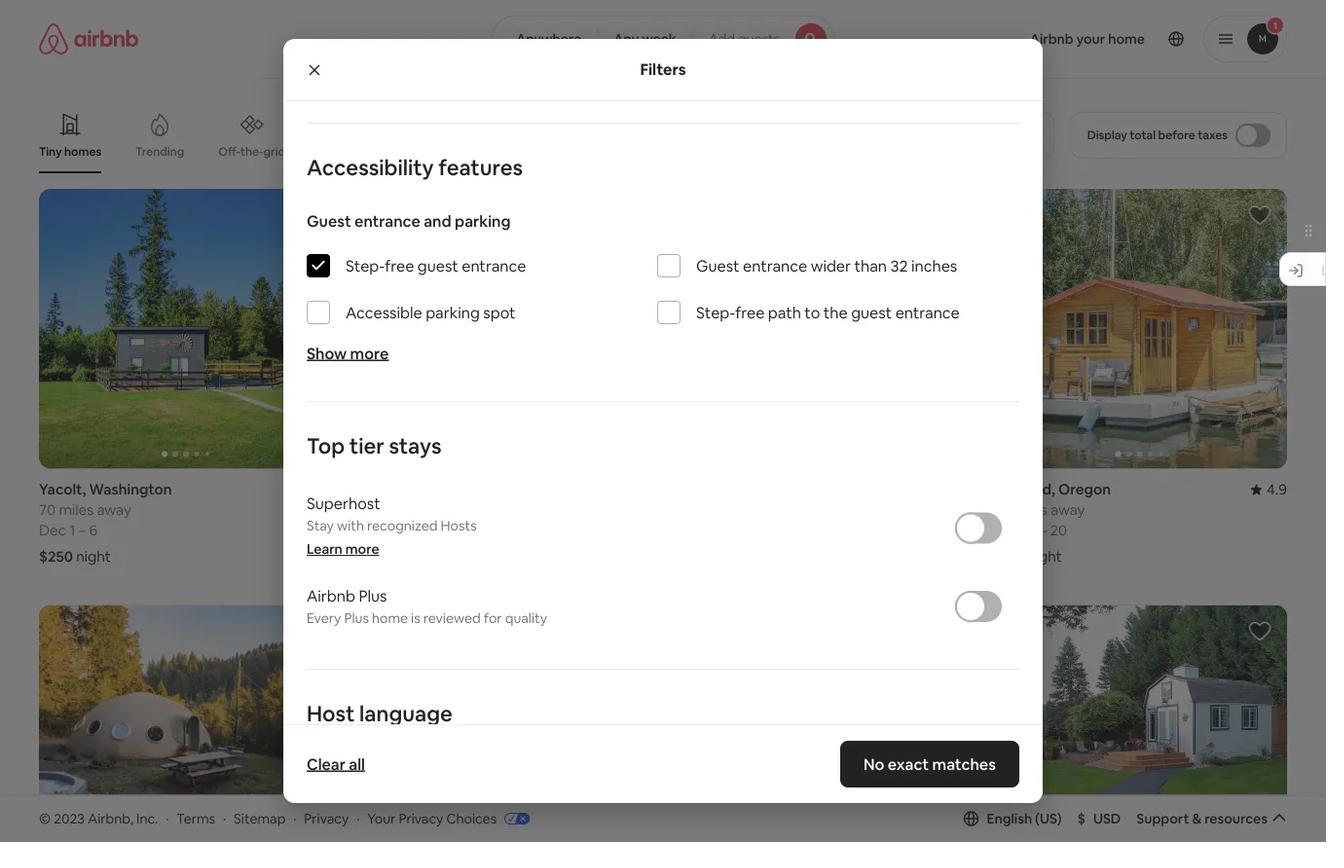 Task type: locate. For each thing, give the bounding box(es) containing it.
guest down and at the left top
[[418, 256, 458, 276]]

1 privacy from the left
[[304, 810, 349, 827]]

add to wishlist: vancouver, washington image
[[1248, 620, 1272, 643]]

1 night from the left
[[76, 547, 111, 566]]

more down with
[[345, 540, 379, 558]]

step- for step-free guest entrance
[[346, 256, 385, 276]]

resources
[[1205, 810, 1268, 827]]

1 vertical spatial more
[[345, 540, 379, 558]]

·
[[166, 810, 169, 827], [223, 810, 226, 827], [293, 810, 296, 827], [356, 810, 360, 827]]

entrance down inches
[[895, 302, 960, 322]]

away inside 'portland, oregon 50 miles away nov 15 – 20 night'
[[1051, 500, 1085, 519]]

1 vertical spatial plus
[[344, 610, 369, 627]]

– right 15
[[1040, 521, 1047, 540]]

0 horizontal spatial nov
[[357, 521, 383, 540]]

0 horizontal spatial guest
[[418, 256, 458, 276]]

oregon up 20
[[1058, 480, 1111, 499]]

your privacy choices
[[367, 810, 497, 827]]

oregon
[[399, 480, 451, 499], [1058, 480, 1111, 499]]

· left the your
[[356, 810, 360, 827]]

0 vertical spatial guest
[[307, 211, 351, 231]]

1 vertical spatial step-
[[696, 302, 735, 322]]

more
[[350, 343, 389, 363], [345, 540, 379, 558]]

learn
[[307, 540, 343, 558]]

parking left spot
[[426, 302, 480, 322]]

terms · sitemap · privacy ·
[[177, 810, 360, 827]]

miles inside 'portland, oregon 50 miles away nov 15 – 20 night'
[[1013, 500, 1047, 519]]

language
[[359, 700, 453, 727]]

2 night from the left
[[1027, 547, 1062, 566]]

night down 6 in the left of the page
[[76, 547, 111, 566]]

0 horizontal spatial night
[[76, 547, 111, 566]]

clear all button
[[297, 745, 375, 784]]

and
[[424, 211, 451, 231]]

oregon inside 'portland, oregon 50 miles away nov 15 – 20 night'
[[1058, 480, 1111, 499]]

0 vertical spatial free
[[385, 256, 414, 276]]

miles
[[59, 500, 94, 519], [377, 500, 412, 519], [1013, 500, 1047, 519]]

entrance
[[354, 211, 420, 231], [462, 256, 526, 276], [743, 256, 807, 276], [895, 302, 960, 322]]

guest entrance wider than 32 inches
[[696, 256, 957, 276]]

privacy down clear
[[304, 810, 349, 827]]

than
[[854, 256, 887, 276]]

1 horizontal spatial away
[[415, 500, 449, 519]]

away up 20
[[1051, 500, 1085, 519]]

0 horizontal spatial show
[[307, 343, 347, 363]]

top
[[307, 432, 345, 460]]

night inside yacolt, washington 70 miles away dec 1 – 6 $250 night
[[76, 547, 111, 566]]

– right '1'
[[79, 521, 86, 540]]

more down accessible
[[350, 343, 389, 363]]

guest
[[307, 211, 351, 231], [696, 256, 740, 276]]

98
[[357, 500, 374, 519]]

2 – from the left
[[398, 521, 405, 540]]

0 vertical spatial more
[[350, 343, 389, 363]]

0 horizontal spatial miles
[[59, 500, 94, 519]]

privacy right the your
[[399, 810, 443, 827]]

2 away from the left
[[415, 500, 449, 519]]

oregon up 7
[[399, 480, 451, 499]]

1 horizontal spatial guest
[[851, 302, 892, 322]]

host language
[[307, 700, 453, 727]]

3 miles from the left
[[1013, 500, 1047, 519]]

1 vertical spatial guest
[[696, 256, 740, 276]]

add to wishlist: eugene, oregon image
[[295, 620, 318, 643]]

step-free guest entrance
[[346, 256, 526, 276]]

is
[[411, 610, 420, 627]]

miles for 1
[[59, 500, 94, 519]]

0 horizontal spatial –
[[79, 521, 86, 540]]

nov inside bend, oregon 98 miles away nov 2 – 7 $148
[[357, 521, 383, 540]]

2023
[[54, 810, 85, 827]]

add to wishlist: portland, oregon image
[[1248, 203, 1272, 227]]

1 nov from the left
[[357, 521, 383, 540]]

any
[[614, 30, 639, 48]]

any week
[[614, 30, 676, 48]]

miles up 2
[[377, 500, 412, 519]]

support & resources button
[[1137, 810, 1287, 827]]

away inside bend, oregon 98 miles away nov 2 – 7 $148
[[415, 500, 449, 519]]

0 horizontal spatial step-
[[346, 256, 385, 276]]

2 miles from the left
[[377, 500, 412, 519]]

plus up home
[[359, 586, 387, 606]]

1 – from the left
[[79, 521, 86, 540]]

entrance left and at the left top
[[354, 211, 420, 231]]

guest for guest entrance and parking
[[307, 211, 351, 231]]

0 vertical spatial plus
[[359, 586, 387, 606]]

nov
[[357, 521, 383, 540], [993, 521, 1019, 540]]

1 horizontal spatial miles
[[377, 500, 412, 519]]

night down 20
[[1027, 547, 1062, 566]]

choices
[[446, 810, 497, 827]]

1 miles from the left
[[59, 500, 94, 519]]

plus right "every"
[[344, 610, 369, 627]]

airbnb plus every plus home is reviewed for quality
[[307, 586, 547, 627]]

filters dialog
[[283, 0, 1043, 842]]

1 horizontal spatial privacy
[[399, 810, 443, 827]]

accessible parking spot
[[346, 302, 516, 322]]

airbnb,
[[88, 810, 133, 827]]

1 horizontal spatial night
[[1027, 547, 1062, 566]]

2 horizontal spatial –
[[1040, 521, 1047, 540]]

show down accessible
[[307, 343, 347, 363]]

show more
[[307, 343, 389, 363]]

guest for guest entrance wider than 32 inches
[[696, 256, 740, 276]]

1 horizontal spatial guest
[[696, 256, 740, 276]]

0 horizontal spatial privacy
[[304, 810, 349, 827]]

free down guest entrance and parking
[[385, 256, 414, 276]]

privacy
[[304, 810, 349, 827], [399, 810, 443, 827]]

accessible
[[346, 302, 422, 322]]

0 horizontal spatial guest
[[307, 211, 351, 231]]

miles inside yacolt, washington 70 miles away dec 1 – 6 $250 night
[[59, 500, 94, 519]]

step-free path to the guest entrance
[[696, 302, 960, 322]]

miles inside bend, oregon 98 miles away nov 2 – 7 $148
[[377, 500, 412, 519]]

oregon for portland, oregon 50 miles away nov 15 – 20 night
[[1058, 480, 1111, 499]]

–
[[79, 521, 86, 540], [398, 521, 405, 540], [1040, 521, 1047, 540]]

step- up accessible
[[346, 256, 385, 276]]

step- left path
[[696, 302, 735, 322]]

away up 7
[[415, 500, 449, 519]]

70
[[39, 500, 56, 519]]

– inside 'portland, oregon 50 miles away nov 15 – 20 night'
[[1040, 521, 1047, 540]]

sitemap link
[[234, 810, 286, 827]]

1 away from the left
[[97, 500, 131, 519]]

2 nov from the left
[[993, 521, 1019, 540]]

every
[[307, 610, 341, 627]]

1 horizontal spatial oregon
[[1058, 480, 1111, 499]]

miles up '1'
[[59, 500, 94, 519]]

1 vertical spatial guest
[[851, 302, 892, 322]]

1 horizontal spatial show
[[618, 724, 653, 742]]

add guests button
[[692, 16, 834, 62]]

1 horizontal spatial step-
[[696, 302, 735, 322]]

guest right the
[[851, 302, 892, 322]]

– inside yacolt, washington 70 miles away dec 1 – 6 $250 night
[[79, 521, 86, 540]]

show inside filters dialog
[[307, 343, 347, 363]]

1 oregon from the left
[[399, 480, 451, 499]]

3 – from the left
[[1040, 521, 1047, 540]]

1 vertical spatial show
[[618, 724, 653, 742]]

0 vertical spatial step-
[[346, 256, 385, 276]]

None search field
[[492, 16, 834, 62]]

show
[[307, 343, 347, 363], [618, 724, 653, 742]]

· right "inc."
[[166, 810, 169, 827]]

support
[[1137, 810, 1189, 827]]

parking
[[455, 211, 511, 231], [426, 302, 480, 322]]

sitemap
[[234, 810, 286, 827]]

guest entrance and parking
[[307, 211, 511, 231]]

2 oregon from the left
[[1058, 480, 1111, 499]]

step- for step-free path to the guest entrance
[[696, 302, 735, 322]]

– for 7
[[398, 521, 405, 540]]

1 horizontal spatial –
[[398, 521, 405, 540]]

1 vertical spatial free
[[735, 302, 765, 322]]

yacolt, washington 70 miles away dec 1 – 6 $250 night
[[39, 480, 172, 566]]

english (us)
[[987, 810, 1062, 827]]

1 · from the left
[[166, 810, 169, 827]]

© 2023 airbnb, inc. ·
[[39, 810, 169, 827]]

clear all
[[307, 754, 365, 774]]

portland, oregon 50 miles away nov 15 – 20 night
[[993, 480, 1111, 566]]

4 · from the left
[[356, 810, 360, 827]]

nov inside 'portland, oregon 50 miles away nov 15 – 20 night'
[[993, 521, 1019, 540]]

group
[[283, 0, 1043, 124], [39, 97, 953, 173], [39, 189, 333, 469], [357, 189, 651, 469], [675, 189, 969, 469], [993, 189, 1287, 469], [39, 605, 333, 842], [357, 605, 651, 842], [675, 605, 969, 842], [993, 605, 1287, 842]]

miles up 15
[[1013, 500, 1047, 519]]

free left path
[[735, 302, 765, 322]]

show inside button
[[618, 724, 653, 742]]

– inside bend, oregon 98 miles away nov 2 – 7 $148
[[398, 521, 405, 540]]

nov for 98
[[357, 521, 383, 540]]

show map button
[[599, 709, 727, 756]]

plus
[[359, 586, 387, 606], [344, 610, 369, 627]]

oregon inside bend, oregon 98 miles away nov 2 – 7 $148
[[399, 480, 451, 499]]

away
[[97, 500, 131, 519], [415, 500, 449, 519], [1051, 500, 1085, 519]]

free
[[385, 256, 414, 276], [735, 302, 765, 322]]

week
[[642, 30, 676, 48]]

– left 7
[[398, 521, 405, 540]]

nov down 50
[[993, 521, 1019, 540]]

3 away from the left
[[1051, 500, 1085, 519]]

2 horizontal spatial miles
[[1013, 500, 1047, 519]]

for
[[484, 610, 502, 627]]

away for nov 2 – 7
[[415, 500, 449, 519]]

· left privacy link
[[293, 810, 296, 827]]

home
[[372, 610, 408, 627]]

nov left 2
[[357, 521, 383, 540]]

taxes
[[1198, 128, 1228, 143]]

show map
[[618, 724, 685, 742]]

1
[[69, 521, 75, 540]]

0 horizontal spatial away
[[97, 500, 131, 519]]

accessibility
[[307, 153, 434, 181]]

away down washington
[[97, 500, 131, 519]]

off-
[[218, 144, 240, 159]]

0 vertical spatial show
[[307, 343, 347, 363]]

50
[[993, 500, 1009, 519]]

night
[[76, 547, 111, 566], [1027, 547, 1062, 566]]

grid
[[263, 144, 285, 159]]

oregon for bend, oregon 98 miles away nov 2 – 7 $148
[[399, 480, 451, 499]]

0 horizontal spatial oregon
[[399, 480, 451, 499]]

show left the map
[[618, 724, 653, 742]]

1 horizontal spatial free
[[735, 302, 765, 322]]

2 horizontal spatial away
[[1051, 500, 1085, 519]]

away inside yacolt, washington 70 miles away dec 1 – 6 $250 night
[[97, 500, 131, 519]]

show more button
[[307, 343, 389, 363]]

more inside superhost stay with recognized hosts learn more
[[345, 540, 379, 558]]

with
[[337, 517, 364, 535]]

1 horizontal spatial nov
[[993, 521, 1019, 540]]

0 horizontal spatial free
[[385, 256, 414, 276]]

recognized
[[367, 517, 438, 535]]

· right the terms
[[223, 810, 226, 827]]

add to wishlist: yacolt, washington image
[[295, 203, 318, 227]]

parking right and at the left top
[[455, 211, 511, 231]]

no
[[864, 754, 885, 774]]



Task type: describe. For each thing, give the bounding box(es) containing it.
anywhere button
[[492, 16, 598, 62]]

miles for 2
[[377, 500, 412, 519]]

32
[[890, 256, 908, 276]]

total
[[1130, 128, 1156, 143]]

spot
[[483, 302, 516, 322]]

hosts
[[441, 517, 477, 535]]

bend,
[[357, 480, 396, 499]]

airbnb
[[307, 586, 355, 606]]

2
[[387, 521, 395, 540]]

usd
[[1093, 810, 1121, 827]]

$250
[[39, 547, 73, 566]]

show for show map
[[618, 724, 653, 742]]

clear
[[307, 754, 346, 774]]

&
[[1192, 810, 1202, 827]]

accessibility features
[[307, 153, 523, 181]]

4.9 out of 5 average rating image
[[1251, 480, 1287, 499]]

host
[[307, 700, 355, 727]]

english (us) button
[[963, 810, 1062, 827]]

free for guest
[[385, 256, 414, 276]]

night inside 'portland, oregon 50 miles away nov 15 – 20 night'
[[1027, 547, 1062, 566]]

top tier stays
[[307, 432, 441, 460]]

0 vertical spatial guest
[[418, 256, 458, 276]]

all
[[349, 754, 365, 774]]

quality
[[505, 610, 547, 627]]

map
[[656, 724, 685, 742]]

add guests
[[709, 30, 780, 48]]

tiny homes
[[39, 144, 101, 159]]

learn more link
[[307, 540, 379, 558]]

show for show more
[[307, 343, 347, 363]]

nov for 50
[[993, 521, 1019, 540]]

$ usd
[[1077, 810, 1121, 827]]

– for 6
[[79, 521, 86, 540]]

the-
[[240, 144, 263, 159]]

filters
[[640, 59, 686, 79]]

trending
[[135, 144, 184, 159]]

privacy link
[[304, 810, 349, 827]]

guests
[[738, 30, 780, 48]]

matches
[[932, 754, 996, 774]]

features
[[438, 153, 523, 181]]

dec
[[39, 521, 66, 540]]

3 · from the left
[[293, 810, 296, 827]]

$148
[[357, 547, 389, 566]]

7
[[409, 521, 416, 540]]

inches
[[911, 256, 957, 276]]

$
[[1077, 810, 1086, 827]]

miles for 15
[[1013, 500, 1047, 519]]

english
[[987, 810, 1032, 827]]

group containing off-the-grid
[[39, 97, 953, 173]]

washington
[[89, 480, 172, 499]]

tiny
[[39, 144, 62, 159]]

0 vertical spatial parking
[[455, 211, 511, 231]]

terms link
[[177, 810, 215, 827]]

(us)
[[1035, 810, 1062, 827]]

6
[[89, 521, 98, 540]]

away for dec 1 – 6
[[97, 500, 131, 519]]

free for path
[[735, 302, 765, 322]]

entrance up path
[[743, 256, 807, 276]]

©
[[39, 810, 51, 827]]

terms
[[177, 810, 215, 827]]

no exact matches
[[864, 754, 996, 774]]

superhost stay with recognized hosts learn more
[[307, 493, 477, 558]]

2 · from the left
[[223, 810, 226, 827]]

profile element
[[858, 0, 1287, 78]]

– for 20
[[1040, 521, 1047, 540]]

to
[[805, 302, 820, 322]]

beach
[[412, 144, 446, 159]]

your privacy choices link
[[367, 810, 530, 829]]

add
[[709, 30, 735, 48]]

none search field containing anywhere
[[492, 16, 834, 62]]

display total before taxes
[[1087, 128, 1228, 143]]

wider
[[811, 256, 851, 276]]

entrance up spot
[[462, 256, 526, 276]]

1 vertical spatial parking
[[426, 302, 480, 322]]

stays
[[389, 432, 441, 460]]

inc.
[[136, 810, 158, 827]]

your
[[367, 810, 396, 827]]

before
[[1158, 128, 1195, 143]]

exact
[[888, 754, 929, 774]]

bend, oregon 98 miles away nov 2 – 7 $148
[[357, 480, 451, 566]]

no exact matches link
[[840, 741, 1019, 788]]

any week button
[[597, 16, 693, 62]]

4.9
[[1266, 480, 1287, 499]]

off-the-grid
[[218, 144, 285, 159]]

anywhere
[[516, 30, 582, 48]]

2 privacy from the left
[[399, 810, 443, 827]]

reviewed
[[423, 610, 481, 627]]

tier
[[349, 432, 384, 460]]

portland,
[[993, 480, 1055, 499]]

path
[[768, 302, 801, 322]]

homes
[[64, 144, 101, 159]]



Task type: vqa. For each thing, say whether or not it's contained in the screenshot.
Chicago, Illinois Viewed 114 times last week 592 miles away $1,638 monthly before taxes
no



